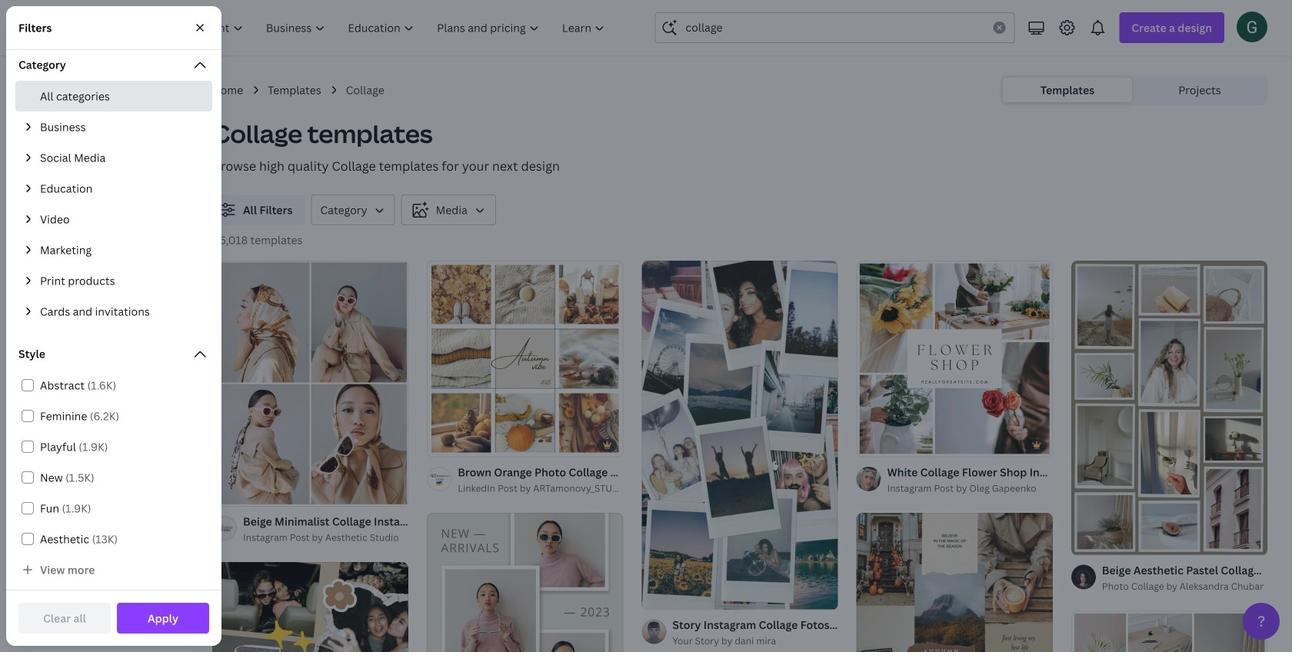 Task type: vqa. For each thing, say whether or not it's contained in the screenshot.
list
yes



Task type: describe. For each thing, give the bounding box(es) containing it.
grey photo collage new arrivals instagram post image
[[427, 513, 623, 652]]

beige minimalist photo collage image
[[1071, 611, 1268, 652]]

brown orange photo collage autumn vibes linkedin post image
[[427, 261, 623, 457]]

top level navigation element
[[135, 12, 618, 43]]

story instagram collage fotos polaroid analógico aesthetic image
[[642, 261, 838, 610]]

beige minimalist collage instagram post image
[[212, 261, 409, 506]]

brown vintage photo collage instagram story image
[[212, 562, 409, 652]]



Task type: locate. For each thing, give the bounding box(es) containing it.
beige aesthetic pastel collage memories moodboard portrait photo collage image
[[1071, 261, 1268, 555]]

brown aesthetic photo collage autumn phone wallpaper image
[[857, 513, 1053, 652]]

None search field
[[655, 12, 1015, 43]]

white collage flower shop instagram post image
[[857, 261, 1053, 457]]

list
[[15, 81, 212, 327]]



